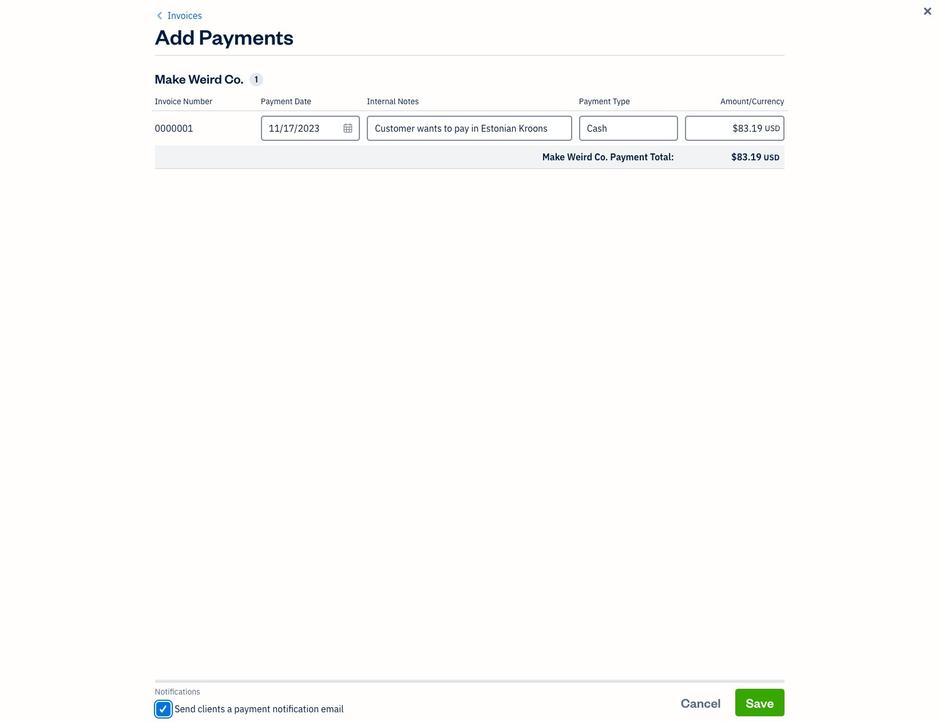 Task type: describe. For each thing, give the bounding box(es) containing it.
0 horizontal spatial invoice
[[155, 96, 181, 107]]

notification
[[273, 703, 319, 715]]

make for make weird co. payment total:
[[543, 151, 565, 163]]

notes
[[398, 96, 419, 107]]

invoice number
[[155, 96, 212, 107]]

invoices inside button
[[168, 10, 202, 21]]

internal notes
[[367, 96, 419, 107]]

new
[[760, 49, 785, 65]]

total:
[[651, 151, 675, 163]]

accept credit cards image
[[513, 149, 553, 190]]

invoice inside 'link'
[[788, 49, 828, 65]]

payment down payment type text box
[[611, 151, 648, 163]]

co. for make weird co. payment total:
[[595, 151, 609, 163]]

check image
[[158, 703, 168, 715]]

cancel button
[[671, 689, 732, 716]]

close image
[[922, 5, 934, 18]]

add payments
[[155, 23, 294, 50]]

save
[[746, 694, 775, 710]]

payable
[[512, 118, 572, 140]]

date
[[295, 96, 312, 107]]

send payment reminders image
[[710, 149, 750, 190]]

payment date
[[261, 96, 312, 107]]

payments
[[199, 23, 294, 50]]

make the most payable invoice ever
[[398, 118, 668, 140]]

make weird co.
[[155, 70, 244, 86]]

weird for make weird co. payment total:
[[568, 151, 593, 163]]

payment for payment type
[[579, 96, 611, 107]]

send
[[175, 703, 196, 715]]

send clients a payment notification email
[[175, 703, 344, 715]]

chevronleft image
[[155, 9, 165, 22]]

notifications
[[155, 687, 201, 697]]

Amount (USD) text field
[[686, 116, 785, 141]]

$83.19 usd
[[732, 151, 780, 163]]

1 vertical spatial invoices
[[227, 43, 305, 70]]

Date in MM/DD/YYYY format text field
[[261, 116, 360, 141]]

payment for payment date
[[261, 96, 293, 107]]



Task type: vqa. For each thing, say whether or not it's contained in the screenshot.
Invoices chevron large down icon
no



Task type: locate. For each thing, give the bounding box(es) containing it.
cancel
[[681, 694, 721, 710]]

clients
[[198, 703, 225, 715]]

0 horizontal spatial make
[[155, 70, 186, 86]]

add
[[155, 23, 195, 50]]

1 vertical spatial co.
[[595, 151, 609, 163]]

co. left 1
[[225, 70, 244, 86]]

Payment Type text field
[[581, 117, 678, 140]]

weird down payable
[[568, 151, 593, 163]]

payment left date
[[261, 96, 293, 107]]

0 horizontal spatial weird
[[189, 70, 222, 86]]

2 horizontal spatial invoice
[[788, 49, 828, 65]]

invoices button
[[155, 9, 202, 22]]

weird for make weird co.
[[189, 70, 222, 86]]

make down payable
[[543, 151, 565, 163]]

0 horizontal spatial invoices
[[168, 10, 202, 21]]

usd up $83.19 usd
[[765, 123, 781, 133]]

co. for make weird co.
[[225, 70, 244, 86]]

make
[[155, 70, 186, 86], [398, 118, 440, 140], [543, 151, 565, 163]]

weird
[[189, 70, 222, 86], [568, 151, 593, 163]]

invoices up 1
[[227, 43, 305, 70]]

usd
[[765, 123, 781, 133], [764, 152, 780, 163]]

invoice right new
[[788, 49, 828, 65]]

usd inside $83.19 usd
[[764, 152, 780, 163]]

internal
[[367, 96, 396, 107]]

1 vertical spatial make
[[398, 118, 440, 140]]

make down notes
[[398, 118, 440, 140]]

1 horizontal spatial co.
[[595, 151, 609, 163]]

amount/currency
[[721, 96, 785, 107]]

1 horizontal spatial invoices
[[227, 43, 305, 70]]

co.
[[225, 70, 244, 86], [595, 151, 609, 163]]

payment
[[234, 703, 271, 715]]

new invoice
[[760, 49, 828, 65]]

payment
[[261, 96, 293, 107], [579, 96, 611, 107], [611, 151, 648, 163]]

0 vertical spatial weird
[[189, 70, 222, 86]]

make weird co. payment total:
[[543, 151, 675, 163]]

invoice
[[788, 49, 828, 65], [155, 96, 181, 107], [576, 118, 630, 140]]

payment type
[[579, 96, 630, 107]]

0 vertical spatial make
[[155, 70, 186, 86]]

weird up 'number'
[[189, 70, 222, 86]]

1 vertical spatial usd
[[764, 152, 780, 163]]

save button
[[736, 689, 785, 716]]

1
[[255, 74, 258, 85]]

make for make the most payable invoice ever
[[398, 118, 440, 140]]

a
[[227, 703, 232, 715]]

usd right $83.19 on the top right
[[764, 152, 780, 163]]

1 horizontal spatial weird
[[568, 151, 593, 163]]

0000001
[[155, 123, 193, 134]]

payment left type
[[579, 96, 611, 107]]

ever
[[633, 118, 668, 140]]

invoices
[[168, 10, 202, 21], [227, 43, 305, 70]]

2 vertical spatial make
[[543, 151, 565, 163]]

2 horizontal spatial make
[[543, 151, 565, 163]]

make for make weird co.
[[155, 70, 186, 86]]

make up 'invoice number'
[[155, 70, 186, 86]]

Type your notes here text field
[[367, 116, 573, 141]]

invoice like a pro image
[[315, 149, 356, 190]]

co. down payment type text box
[[595, 151, 609, 163]]

1 vertical spatial weird
[[568, 151, 593, 163]]

type
[[613, 96, 630, 107]]

number
[[183, 96, 212, 107]]

email
[[321, 703, 344, 715]]

most
[[471, 118, 509, 140]]

1 vertical spatial invoice
[[155, 96, 181, 107]]

0 vertical spatial co.
[[225, 70, 244, 86]]

1 horizontal spatial invoice
[[576, 118, 630, 140]]

0 horizontal spatial co.
[[225, 70, 244, 86]]

2 vertical spatial invoice
[[576, 118, 630, 140]]

0 vertical spatial usd
[[765, 123, 781, 133]]

$83.19
[[732, 151, 762, 163]]

new invoice link
[[750, 43, 839, 70]]

1 horizontal spatial make
[[398, 118, 440, 140]]

invoice down payment type
[[576, 118, 630, 140]]

invoice up the 0000001
[[155, 96, 181, 107]]

invoices up add
[[168, 10, 202, 21]]

the
[[443, 118, 468, 140]]

0 vertical spatial invoices
[[168, 10, 202, 21]]

0 vertical spatial invoice
[[788, 49, 828, 65]]



